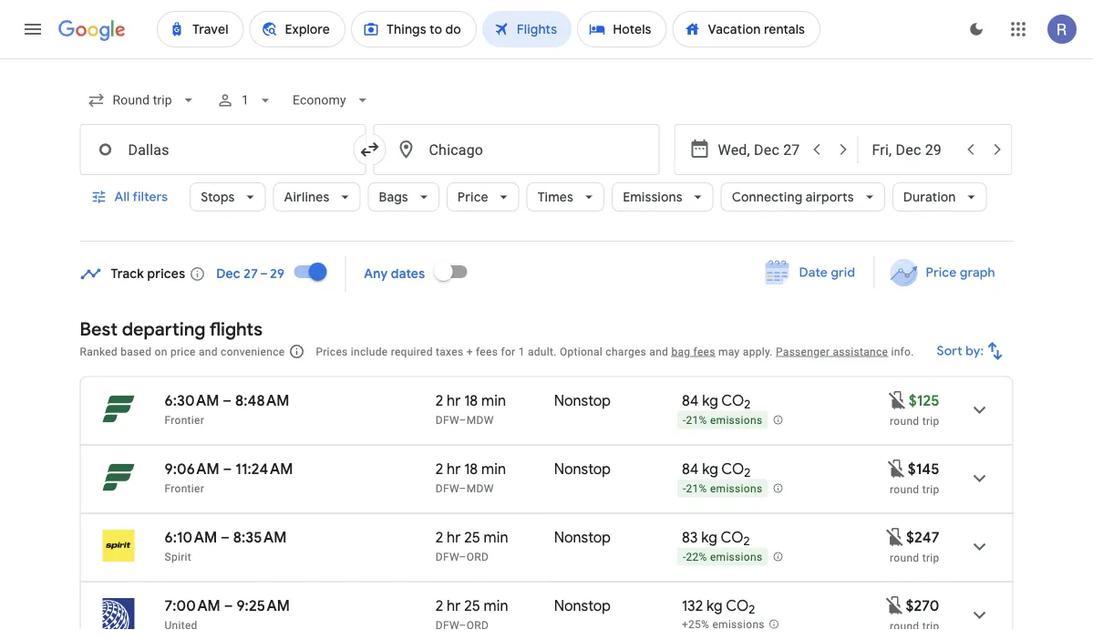 Task type: locate. For each thing, give the bounding box(es) containing it.
nonstop for 11:24 am
[[554, 460, 611, 478]]

3 nonstop flight. element from the top
[[554, 528, 611, 549]]

2 and from the left
[[650, 345, 669, 358]]

total duration 2 hr 18 min. element up 2 hr 25 min dfw – ord
[[436, 460, 554, 481]]

– left 8:48 am
[[223, 391, 232, 410]]

change appearance image
[[955, 7, 999, 51]]

83 kg co 2
[[682, 528, 750, 549]]

and right price
[[199, 345, 218, 358]]

mdw up 2 hr 25 min dfw – ord
[[467, 482, 494, 495]]

sort by: button
[[930, 329, 1014, 373]]

25 down ord
[[464, 596, 480, 615]]

and
[[199, 345, 218, 358], [650, 345, 669, 358]]

7:00 am
[[165, 596, 221, 615]]

0 vertical spatial 1
[[241, 93, 249, 108]]

this price for this flight doesn't include overhead bin access. if you need a carry-on bag, use the bags filter to update prices. image left flight details. leaves dallas/fort worth international airport at 7:00 am on wednesday, december 27 and arrives at o'hare international airport at 9:25 am on wednesday, december 27. image
[[884, 594, 906, 616]]

- for $145
[[683, 483, 686, 495]]

leaves dallas/fort worth international airport at 6:30 am on wednesday, december 27 and arrives at chicago midway international airport at 8:48 am on wednesday, december 27. element
[[165, 391, 290, 410]]

trip down 247 us dollars text box
[[923, 551, 940, 564]]

2 - from the top
[[683, 483, 686, 495]]

1 vertical spatial 2 hr 18 min dfw – mdw
[[436, 460, 506, 495]]

filters
[[133, 189, 168, 205]]

2 vertical spatial dfw
[[436, 550, 459, 563]]

3 round from the top
[[890, 551, 920, 564]]

1 total duration 2 hr 18 min. element from the top
[[436, 391, 554, 413]]

3 emissions from the top
[[710, 551, 763, 564]]

125 US dollars text field
[[909, 391, 940, 410]]

taxes
[[436, 345, 464, 358]]

min up 2 hr 25 min dfw – ord
[[482, 460, 506, 478]]

apply.
[[743, 345, 773, 358]]

Arrival time: 9:25 AM. text field
[[237, 596, 290, 615]]

dfw left ord
[[436, 550, 459, 563]]

min down ord
[[484, 596, 508, 615]]

kg
[[702, 391, 719, 410], [702, 460, 719, 478], [702, 528, 718, 547], [707, 596, 723, 615]]

1 vertical spatial 84 kg co 2
[[682, 460, 751, 481]]

1 vertical spatial dfw
[[436, 482, 459, 495]]

2
[[436, 391, 444, 410], [744, 397, 751, 412], [436, 460, 444, 478], [744, 465, 751, 481], [436, 528, 444, 547], [744, 534, 750, 549], [436, 596, 444, 615], [749, 602, 755, 618]]

price
[[458, 189, 489, 205], [926, 264, 957, 281]]

1 vertical spatial round
[[890, 483, 920, 496]]

hr down taxes on the bottom left
[[447, 391, 461, 410]]

1 84 from the top
[[682, 391, 699, 410]]

emissions
[[710, 414, 763, 427], [710, 483, 763, 495], [710, 551, 763, 564]]

2 vertical spatial round
[[890, 551, 920, 564]]

Departure text field
[[718, 125, 802, 174]]

hr
[[447, 391, 461, 410], [447, 460, 461, 478], [447, 528, 461, 547], [447, 596, 461, 615]]

track
[[111, 266, 144, 282]]

- up the 83
[[683, 483, 686, 495]]

this price for this flight doesn't include overhead bin access. if you need a carry-on bag, use the bags filter to update prices. image for $247
[[885, 526, 907, 548]]

Departure time: 7:00 AM. text field
[[165, 596, 221, 615]]

0 vertical spatial -21% emissions
[[683, 414, 763, 427]]

assistance
[[833, 345, 888, 358]]

optional
[[560, 345, 603, 358]]

this price for this flight doesn't include overhead bin access. if you need a carry-on bag, use the bags filter to update prices. image
[[886, 458, 908, 479]]

kg down 'bag fees' button
[[702, 391, 719, 410]]

1 25 from the top
[[464, 528, 480, 547]]

total duration 2 hr 25 min. element
[[436, 528, 554, 549], [436, 596, 554, 618]]

main menu image
[[22, 18, 44, 40]]

learn more about ranking image
[[289, 343, 305, 360]]

– down the +
[[459, 414, 467, 426]]

Arrival time: 8:48 AM. text field
[[235, 391, 290, 410]]

nonstop
[[554, 391, 611, 410], [554, 460, 611, 478], [554, 528, 611, 547], [554, 596, 611, 615]]

round
[[890, 414, 920, 427], [890, 483, 920, 496], [890, 551, 920, 564]]

84 down 'bag fees' button
[[682, 391, 699, 410]]

1 horizontal spatial fees
[[694, 345, 716, 358]]

1 vertical spatial this price for this flight doesn't include overhead bin access. if you need a carry-on bag, use the bags filter to update prices. image
[[885, 526, 907, 548]]

1 mdw from the top
[[467, 414, 494, 426]]

2 nonstop from the top
[[554, 460, 611, 478]]

this price for this flight doesn't include overhead bin access. if you need a carry-on bag, use the bags filter to update prices. image for $270
[[884, 594, 906, 616]]

– up 2 hr 25 min
[[459, 550, 467, 563]]

1 vertical spatial frontier
[[165, 482, 204, 495]]

- for $125
[[683, 414, 686, 427]]

0 vertical spatial 21%
[[686, 414, 707, 427]]

round trip
[[890, 414, 940, 427], [890, 483, 940, 496], [890, 551, 940, 564]]

total duration 2 hr 25 min. element for 132
[[436, 596, 554, 618]]

6:10 am – 8:35 am spirit
[[165, 528, 287, 563]]

2 vertical spatial this price for this flight doesn't include overhead bin access. if you need a carry-on bag, use the bags filter to update prices. image
[[884, 594, 906, 616]]

1 vertical spatial -21% emissions
[[683, 483, 763, 495]]

1 21% from the top
[[686, 414, 707, 427]]

any dates
[[364, 266, 425, 282]]

0 vertical spatial 2 hr 18 min dfw – mdw
[[436, 391, 506, 426]]

2 trip from the top
[[923, 483, 940, 496]]

kg right the 83
[[702, 528, 718, 547]]

0 vertical spatial 18
[[464, 391, 478, 410]]

84 kg co 2 for $125
[[682, 391, 751, 412]]

frontier inside the 6:30 am – 8:48 am frontier
[[165, 414, 204, 426]]

0 horizontal spatial price
[[458, 189, 489, 205]]

0 vertical spatial frontier
[[165, 414, 204, 426]]

0 horizontal spatial and
[[199, 345, 218, 358]]

all filters
[[114, 189, 168, 205]]

21% down 'bag fees' button
[[686, 414, 707, 427]]

-21% emissions
[[683, 414, 763, 427], [683, 483, 763, 495]]

1 total duration 2 hr 25 min. element from the top
[[436, 528, 554, 549]]

1 vertical spatial 25
[[464, 596, 480, 615]]

min down for
[[482, 391, 506, 410]]

this price for this flight doesn't include overhead bin access. if you need a carry-on bag, use the bags filter to update prices. image down assistance
[[887, 389, 909, 411]]

kg inside 132 kg co 2
[[707, 596, 723, 615]]

round down 247 us dollars text box
[[890, 551, 920, 564]]

- down the 83
[[683, 551, 686, 564]]

2 vertical spatial -
[[683, 551, 686, 564]]

round trip down 125 us dollars text box at bottom right
[[890, 414, 940, 427]]

2 vertical spatial trip
[[923, 551, 940, 564]]

2 emissions from the top
[[710, 483, 763, 495]]

price inside 'popup button'
[[458, 189, 489, 205]]

- down "bag" in the right of the page
[[683, 414, 686, 427]]

trip
[[923, 414, 940, 427], [923, 483, 940, 496], [923, 551, 940, 564]]

dfw inside 2 hr 25 min dfw – ord
[[436, 550, 459, 563]]

1 round from the top
[[890, 414, 920, 427]]

1 vertical spatial 18
[[464, 460, 478, 478]]

frontier down departure time: 9:06 am. text field
[[165, 482, 204, 495]]

84 kg co 2 up 83 kg co 2
[[682, 460, 751, 481]]

– inside the 6:30 am – 8:48 am frontier
[[223, 391, 232, 410]]

on
[[155, 345, 167, 358]]

25
[[464, 528, 480, 547], [464, 596, 480, 615]]

co inside 132 kg co 2
[[726, 596, 749, 615]]

1 vertical spatial -
[[683, 483, 686, 495]]

1 hr from the top
[[447, 391, 461, 410]]

2 vertical spatial emissions
[[710, 551, 763, 564]]

departing
[[122, 317, 206, 341]]

fees
[[476, 345, 498, 358], [694, 345, 716, 358]]

25 for 2 hr 25 min
[[464, 596, 480, 615]]

8:48 am
[[235, 391, 290, 410]]

frontier
[[165, 414, 204, 426], [165, 482, 204, 495]]

1 nonstop flight. element from the top
[[554, 391, 611, 413]]

total duration 2 hr 25 min. element up ord
[[436, 528, 554, 549]]

0 vertical spatial 25
[[464, 528, 480, 547]]

18 down the +
[[464, 391, 478, 410]]

2 84 kg co 2 from the top
[[682, 460, 751, 481]]

round down $125 at the right of the page
[[890, 414, 920, 427]]

co down may
[[722, 391, 744, 410]]

fees right "bag" in the right of the page
[[694, 345, 716, 358]]

1 vertical spatial 1
[[519, 345, 525, 358]]

21%
[[686, 414, 707, 427], [686, 483, 707, 495]]

2 fees from the left
[[694, 345, 716, 358]]

track prices
[[111, 266, 185, 282]]

times button
[[527, 175, 605, 219]]

2 mdw from the top
[[467, 482, 494, 495]]

this price for this flight doesn't include overhead bin access. if you need a carry-on bag, use the bags filter to update prices. image for $125
[[887, 389, 909, 411]]

-21% emissions up 83 kg co 2
[[683, 483, 763, 495]]

this price for this flight doesn't include overhead bin access. if you need a carry-on bag, use the bags filter to update prices. image down this price for this flight doesn't include overhead bin access. if you need a carry-on bag, use the bags filter to update prices. icon on the right
[[885, 526, 907, 548]]

nonstop flight. element
[[554, 391, 611, 413], [554, 460, 611, 481], [554, 528, 611, 549], [554, 596, 611, 618]]

best departing flights main content
[[80, 250, 1014, 630]]

and left "bag" in the right of the page
[[650, 345, 669, 358]]

mdw for 11:24 am
[[467, 482, 494, 495]]

1 vertical spatial mdw
[[467, 482, 494, 495]]

1 2 hr 18 min dfw – mdw from the top
[[436, 391, 506, 426]]

0 vertical spatial total duration 2 hr 25 min. element
[[436, 528, 554, 549]]

dfw down taxes on the bottom left
[[436, 414, 459, 426]]

price left graph
[[926, 264, 957, 281]]

1 horizontal spatial price
[[926, 264, 957, 281]]

2 total duration 2 hr 25 min. element from the top
[[436, 596, 554, 618]]

$145
[[908, 460, 940, 478]]

25 inside 2 hr 25 min dfw – ord
[[464, 528, 480, 547]]

round trip down $145
[[890, 483, 940, 496]]

2 total duration 2 hr 18 min. element from the top
[[436, 460, 554, 481]]

18 for 11:24 am
[[464, 460, 478, 478]]

frontier down 6:30 am text field
[[165, 414, 204, 426]]

hr up 2 hr 25 min dfw – ord
[[447, 460, 461, 478]]

1 vertical spatial emissions
[[710, 483, 763, 495]]

co for $125
[[722, 391, 744, 410]]

leaves dallas/fort worth international airport at 6:10 am on wednesday, december 27 and arrives at o'hare international airport at 8:35 am on wednesday, december 27. element
[[165, 528, 287, 547]]

1 18 from the top
[[464, 391, 478, 410]]

co
[[722, 391, 744, 410], [722, 460, 744, 478], [721, 528, 744, 547], [726, 596, 749, 615]]

2 84 from the top
[[682, 460, 699, 478]]

21% up the 83
[[686, 483, 707, 495]]

0 vertical spatial -
[[683, 414, 686, 427]]

round trip for $125
[[890, 414, 940, 427]]

min up ord
[[484, 528, 508, 547]]

price for price
[[458, 189, 489, 205]]

-21% emissions down may
[[683, 414, 763, 427]]

0 vertical spatial mdw
[[467, 414, 494, 426]]

total duration 2 hr 25 min. element down ord
[[436, 596, 554, 618]]

0 horizontal spatial fees
[[476, 345, 498, 358]]

sort
[[937, 343, 963, 359]]

1 trip from the top
[[923, 414, 940, 427]]

8:35 am
[[233, 528, 287, 547]]

None field
[[80, 84, 205, 117], [285, 84, 379, 117], [80, 84, 205, 117], [285, 84, 379, 117]]

2 vertical spatial round trip
[[890, 551, 940, 564]]

0 horizontal spatial 1
[[241, 93, 249, 108]]

2 dfw from the top
[[436, 482, 459, 495]]

co up -22% emissions
[[721, 528, 744, 547]]

Departure time: 9:06 AM. text field
[[165, 460, 220, 478]]

emissions up 83 kg co 2
[[710, 483, 763, 495]]

0 vertical spatial 84
[[682, 391, 699, 410]]

kg up 83 kg co 2
[[702, 460, 719, 478]]

kg right 132
[[707, 596, 723, 615]]

total duration 2 hr 18 min. element
[[436, 391, 554, 413], [436, 460, 554, 481]]

2 hr 18 min dfw – mdw up 2 hr 25 min dfw – ord
[[436, 460, 506, 495]]

7:00 am – 9:25 am
[[165, 596, 290, 615]]

trip down 125 us dollars text box at bottom right
[[923, 414, 940, 427]]

min for 8:48 am
[[482, 391, 506, 410]]

mdw for 8:48 am
[[467, 414, 494, 426]]

round trip for $145
[[890, 483, 940, 496]]

dfw up 2 hr 25 min dfw – ord
[[436, 482, 459, 495]]

2 hr 18 min dfw – mdw for 8:48 am
[[436, 391, 506, 426]]

mdw
[[467, 414, 494, 426], [467, 482, 494, 495]]

0 vertical spatial emissions
[[710, 414, 763, 427]]

0 vertical spatial round
[[890, 414, 920, 427]]

0 vertical spatial dfw
[[436, 414, 459, 426]]

$247
[[907, 528, 940, 547]]

1 frontier from the top
[[165, 414, 204, 426]]

Arrival time: 11:24 AM. text field
[[236, 460, 293, 478]]

1 vertical spatial total duration 2 hr 25 min. element
[[436, 596, 554, 618]]

84 for $145
[[682, 460, 699, 478]]

adult.
[[528, 345, 557, 358]]

2 -21% emissions from the top
[[683, 483, 763, 495]]

0 vertical spatial price
[[458, 189, 489, 205]]

2 round from the top
[[890, 483, 920, 496]]

graph
[[960, 264, 995, 281]]

0 vertical spatial trip
[[923, 414, 940, 427]]

hr for 8:35 am
[[447, 528, 461, 547]]

84 kg co 2 for $145
[[682, 460, 751, 481]]

co for $247
[[721, 528, 744, 547]]

0 vertical spatial this price for this flight doesn't include overhead bin access. if you need a carry-on bag, use the bags filter to update prices. image
[[887, 389, 909, 411]]

84 kg co 2 down may
[[682, 391, 751, 412]]

1 dfw from the top
[[436, 414, 459, 426]]

total duration 2 hr 18 min. element for 11:24 am
[[436, 460, 554, 481]]

passenger
[[776, 345, 830, 358]]

6:10 am
[[165, 528, 217, 547]]

1 vertical spatial trip
[[923, 483, 940, 496]]

dfw
[[436, 414, 459, 426], [436, 482, 459, 495], [436, 550, 459, 563]]

co right 132
[[726, 596, 749, 615]]

1 vertical spatial price
[[926, 264, 957, 281]]

2 21% from the top
[[686, 483, 707, 495]]

nonstop for 8:35 am
[[554, 528, 611, 547]]

$125
[[909, 391, 940, 410]]

25 up ord
[[464, 528, 480, 547]]

1 horizontal spatial and
[[650, 345, 669, 358]]

2 up 2 hr 25 min dfw – ord
[[436, 460, 444, 478]]

1 -21% emissions from the top
[[683, 414, 763, 427]]

price button
[[447, 175, 520, 219]]

2 25 from the top
[[464, 596, 480, 615]]

leaves dallas/fort worth international airport at 7:00 am on wednesday, december 27 and arrives at o'hare international airport at 9:25 am on wednesday, december 27. element
[[165, 596, 290, 615]]

– right 9:06 am
[[223, 460, 232, 478]]

2 right 132
[[749, 602, 755, 618]]

emissions down may
[[710, 414, 763, 427]]

round trip down 247 us dollars text box
[[890, 551, 940, 564]]

grid
[[831, 264, 856, 281]]

247 US dollars text field
[[907, 528, 940, 547]]

3 dfw from the top
[[436, 550, 459, 563]]

this price for this flight doesn't include overhead bin access. if you need a carry-on bag, use the bags filter to update prices. image
[[887, 389, 909, 411], [885, 526, 907, 548], [884, 594, 906, 616]]

trip for $125
[[923, 414, 940, 427]]

flight details. leaves dallas/fort worth international airport at 7:00 am on wednesday, december 27 and arrives at o'hare international airport at 9:25 am on wednesday, december 27. image
[[958, 593, 1002, 630]]

2 hr from the top
[[447, 460, 461, 478]]

hr down 2 hr 25 min dfw – ord
[[447, 596, 461, 615]]

2 18 from the top
[[464, 460, 478, 478]]

2 nonstop flight. element from the top
[[554, 460, 611, 481]]

1 vertical spatial round trip
[[890, 483, 940, 496]]

None text field
[[373, 124, 660, 175]]

mdw down the +
[[467, 414, 494, 426]]

price right bags popup button
[[458, 189, 489, 205]]

trip down $145
[[923, 483, 940, 496]]

1 vertical spatial 84
[[682, 460, 699, 478]]

2 hr 18 min dfw – mdw down the +
[[436, 391, 506, 426]]

21% for $125
[[686, 414, 707, 427]]

hr inside 2 hr 25 min dfw – ord
[[447, 528, 461, 547]]

1 round trip from the top
[[890, 414, 940, 427]]

0 vertical spatial 84 kg co 2
[[682, 391, 751, 412]]

emissions down 83 kg co 2
[[710, 551, 763, 564]]

frontier for 6:30 am
[[165, 414, 204, 426]]

1 vertical spatial 21%
[[686, 483, 707, 495]]

frontier inside 9:06 am – 11:24 am frontier
[[165, 482, 204, 495]]

min inside 2 hr 25 min dfw – ord
[[484, 528, 508, 547]]

3 trip from the top
[[923, 551, 940, 564]]

1 84 kg co 2 from the top
[[682, 391, 751, 412]]

duration button
[[893, 175, 987, 219]]

0 vertical spatial round trip
[[890, 414, 940, 427]]

None search field
[[80, 78, 1014, 242]]

2 round trip from the top
[[890, 483, 940, 496]]

2 inside 132 kg co 2
[[749, 602, 755, 618]]

dfw for 11:24 am
[[436, 482, 459, 495]]

– right 6:10 am text field
[[221, 528, 230, 547]]

min
[[482, 391, 506, 410], [482, 460, 506, 478], [484, 528, 508, 547], [484, 596, 508, 615]]

by:
[[966, 343, 984, 359]]

25 for 2 hr 25 min dfw – ord
[[464, 528, 480, 547]]

date
[[799, 264, 828, 281]]

price inside button
[[926, 264, 957, 281]]

1 button
[[209, 78, 282, 122]]

total duration 2 hr 18 min. element down for
[[436, 391, 554, 413]]

round down this price for this flight doesn't include overhead bin access. if you need a carry-on bag, use the bags filter to update prices. icon on the right
[[890, 483, 920, 496]]

132 kg co 2
[[682, 596, 755, 618]]

3 - from the top
[[683, 551, 686, 564]]

1 - from the top
[[683, 414, 686, 427]]

2 up -22% emissions
[[744, 534, 750, 549]]

1
[[241, 93, 249, 108], [519, 345, 525, 358]]

6:30 am
[[165, 391, 219, 410]]

co up 83 kg co 2
[[722, 460, 744, 478]]

3 hr from the top
[[447, 528, 461, 547]]

1 horizontal spatial 1
[[519, 345, 525, 358]]

2 frontier from the top
[[165, 482, 204, 495]]

dfw for 8:48 am
[[436, 414, 459, 426]]

1 nonstop from the top
[[554, 391, 611, 410]]

emissions for $145
[[710, 483, 763, 495]]

2 down apply.
[[744, 397, 751, 412]]

-
[[683, 414, 686, 427], [683, 483, 686, 495], [683, 551, 686, 564]]

3 round trip from the top
[[890, 551, 940, 564]]

3 nonstop from the top
[[554, 528, 611, 547]]

Return text field
[[872, 125, 956, 174]]

84 up the 83
[[682, 460, 699, 478]]

2 up 2 hr 25 min
[[436, 528, 444, 547]]

kg inside 83 kg co 2
[[702, 528, 718, 547]]

4 hr from the top
[[447, 596, 461, 615]]

1 vertical spatial total duration 2 hr 18 min. element
[[436, 460, 554, 481]]

fees right the +
[[476, 345, 498, 358]]

kg for $125
[[702, 391, 719, 410]]

None text field
[[80, 124, 366, 175]]

co inside 83 kg co 2
[[721, 528, 744, 547]]

1 emissions from the top
[[710, 414, 763, 427]]

0 vertical spatial total duration 2 hr 18 min. element
[[436, 391, 554, 413]]

18 up 2 hr 25 min dfw – ord
[[464, 460, 478, 478]]

hr up 2 hr 25 min
[[447, 528, 461, 547]]

2 2 hr 18 min dfw – mdw from the top
[[436, 460, 506, 495]]

–
[[223, 391, 232, 410], [459, 414, 467, 426], [223, 460, 232, 478], [459, 482, 467, 495], [221, 528, 230, 547], [459, 550, 467, 563], [224, 596, 233, 615]]



Task type: describe. For each thing, give the bounding box(es) containing it.
2 up 83 kg co 2
[[744, 465, 751, 481]]

frontier for 9:06 am
[[165, 482, 204, 495]]

nonstop flight. element for 8:48 am
[[554, 391, 611, 413]]

airlines
[[284, 189, 330, 205]]

all filters button
[[80, 175, 183, 219]]

270 US dollars text field
[[906, 596, 940, 615]]

-22% emissions
[[683, 551, 763, 564]]

ord
[[467, 550, 489, 563]]

kg for $145
[[702, 460, 719, 478]]

include
[[351, 345, 388, 358]]

convenience
[[221, 345, 285, 358]]

1 and from the left
[[199, 345, 218, 358]]

dates
[[391, 266, 425, 282]]

duration
[[904, 189, 956, 205]]

round for $145
[[890, 483, 920, 496]]

hr for 11:24 am
[[447, 460, 461, 478]]

2 hr 25 min
[[436, 596, 508, 615]]

co for $270
[[726, 596, 749, 615]]

for
[[501, 345, 516, 358]]

price
[[170, 345, 196, 358]]

hr for 8:48 am
[[447, 391, 461, 410]]

18 for 8:48 am
[[464, 391, 478, 410]]

stops
[[201, 189, 235, 205]]

Departure time: 6:10 AM. text field
[[165, 528, 217, 547]]

spirit
[[165, 550, 191, 563]]

trip for $145
[[923, 483, 940, 496]]

price graph button
[[878, 256, 1010, 289]]

-21% emissions for $145
[[683, 483, 763, 495]]

21% for $145
[[686, 483, 707, 495]]

11:24 am
[[236, 460, 293, 478]]

round for $247
[[890, 551, 920, 564]]

none search field containing all filters
[[80, 78, 1014, 242]]

round trip for $247
[[890, 551, 940, 564]]

nonstop flight. element for 8:35 am
[[554, 528, 611, 549]]

required
[[391, 345, 433, 358]]

22%
[[686, 551, 707, 564]]

2 down 2 hr 25 min dfw – ord
[[436, 596, 444, 615]]

bags button
[[368, 175, 439, 219]]

stops button
[[190, 175, 266, 219]]

date grid
[[799, 264, 856, 281]]

– inside 9:06 am – 11:24 am frontier
[[223, 460, 232, 478]]

charges
[[606, 345, 647, 358]]

– up 2 hr 25 min dfw – ord
[[459, 482, 467, 495]]

ranked based on price and convenience
[[80, 345, 285, 358]]

dec
[[216, 266, 241, 282]]

9:25 am
[[237, 596, 290, 615]]

132
[[682, 596, 703, 615]]

connecting
[[732, 189, 803, 205]]

emissions button
[[612, 175, 714, 219]]

sort by:
[[937, 343, 984, 359]]

price graph
[[926, 264, 995, 281]]

9:06 am – 11:24 am frontier
[[165, 460, 293, 495]]

nonstop for 8:48 am
[[554, 391, 611, 410]]

loading results progress bar
[[0, 58, 1093, 62]]

– inside 2 hr 25 min dfw – ord
[[459, 550, 467, 563]]

2 inside 2 hr 25 min dfw – ord
[[436, 528, 444, 547]]

may
[[719, 345, 740, 358]]

best
[[80, 317, 118, 341]]

2 hr 18 min dfw – mdw for 11:24 am
[[436, 460, 506, 495]]

2 inside 83 kg co 2
[[744, 534, 750, 549]]

dfw for 8:35 am
[[436, 550, 459, 563]]

learn more about tracked prices image
[[189, 266, 205, 282]]

27 – 29
[[244, 266, 285, 282]]

connecting airports button
[[721, 175, 885, 219]]

bag fees button
[[672, 345, 716, 358]]

emissions
[[623, 189, 683, 205]]

84 for $125
[[682, 391, 699, 410]]

1 fees from the left
[[476, 345, 498, 358]]

date grid button
[[752, 256, 870, 289]]

9:06 am
[[165, 460, 220, 478]]

leaves dallas/fort worth international airport at 9:06 am on wednesday, december 27 and arrives at chicago midway international airport at 11:24 am on wednesday, december 27. element
[[165, 460, 293, 478]]

4 nonstop from the top
[[554, 596, 611, 615]]

Arrival time: 8:35 AM. text field
[[233, 528, 287, 547]]

- for $247
[[683, 551, 686, 564]]

-21% emissions for $125
[[683, 414, 763, 427]]

Departure time: 6:30 AM. text field
[[165, 391, 219, 410]]

best departing flights
[[80, 317, 263, 341]]

+
[[467, 345, 473, 358]]

swap origin and destination. image
[[359, 139, 381, 161]]

1 inside popup button
[[241, 93, 249, 108]]

price for price graph
[[926, 264, 957, 281]]

passenger assistance button
[[776, 345, 888, 358]]

prices
[[316, 345, 348, 358]]

83
[[682, 528, 698, 547]]

any
[[364, 266, 388, 282]]

based
[[121, 345, 152, 358]]

total duration 2 hr 25 min. element for 83
[[436, 528, 554, 549]]

min for 11:24 am
[[482, 460, 506, 478]]

– left the 9:25 am on the left bottom of the page
[[224, 596, 233, 615]]

1 inside best departing flights 'main content'
[[519, 345, 525, 358]]

find the best price region
[[80, 250, 1014, 304]]

bags
[[379, 189, 408, 205]]

145 US dollars text field
[[908, 460, 940, 478]]

flight details. leaves dallas/fort worth international airport at 6:10 am on wednesday, december 27 and arrives at o'hare international airport at 8:35 am on wednesday, december 27. image
[[958, 525, 1002, 569]]

ranked
[[80, 345, 118, 358]]

times
[[538, 189, 574, 205]]

connecting airports
[[732, 189, 854, 205]]

prices
[[147, 266, 185, 282]]

airlines button
[[273, 175, 361, 219]]

2 hr 25 min dfw – ord
[[436, 528, 508, 563]]

flight details. leaves dallas/fort worth international airport at 9:06 am on wednesday, december 27 and arrives at chicago midway international airport at 11:24 am on wednesday, december 27. image
[[958, 456, 1002, 500]]

nonstop flight. element for 11:24 am
[[554, 460, 611, 481]]

prices include required taxes + fees for 1 adult. optional charges and bag fees may apply. passenger assistance
[[316, 345, 888, 358]]

airports
[[806, 189, 854, 205]]

bag
[[672, 345, 691, 358]]

trip for $247
[[923, 551, 940, 564]]

flights
[[209, 317, 263, 341]]

emissions for $247
[[710, 551, 763, 564]]

all
[[114, 189, 130, 205]]

4 nonstop flight. element from the top
[[554, 596, 611, 618]]

co for $145
[[722, 460, 744, 478]]

6:30 am – 8:48 am frontier
[[165, 391, 290, 426]]

– inside 6:10 am – 8:35 am spirit
[[221, 528, 230, 547]]

round for $125
[[890, 414, 920, 427]]

dec 27 – 29
[[216, 266, 285, 282]]

emissions for $125
[[710, 414, 763, 427]]

min for 8:35 am
[[484, 528, 508, 547]]

kg for $247
[[702, 528, 718, 547]]

2 down taxes on the bottom left
[[436, 391, 444, 410]]

$270
[[906, 596, 940, 615]]

flight details. leaves dallas/fort worth international airport at 6:30 am on wednesday, december 27 and arrives at chicago midway international airport at 8:48 am on wednesday, december 27. image
[[958, 388, 1002, 432]]

kg for $270
[[707, 596, 723, 615]]

total duration 2 hr 18 min. element for 8:48 am
[[436, 391, 554, 413]]



Task type: vqa. For each thing, say whether or not it's contained in the screenshot.
USD Button
no



